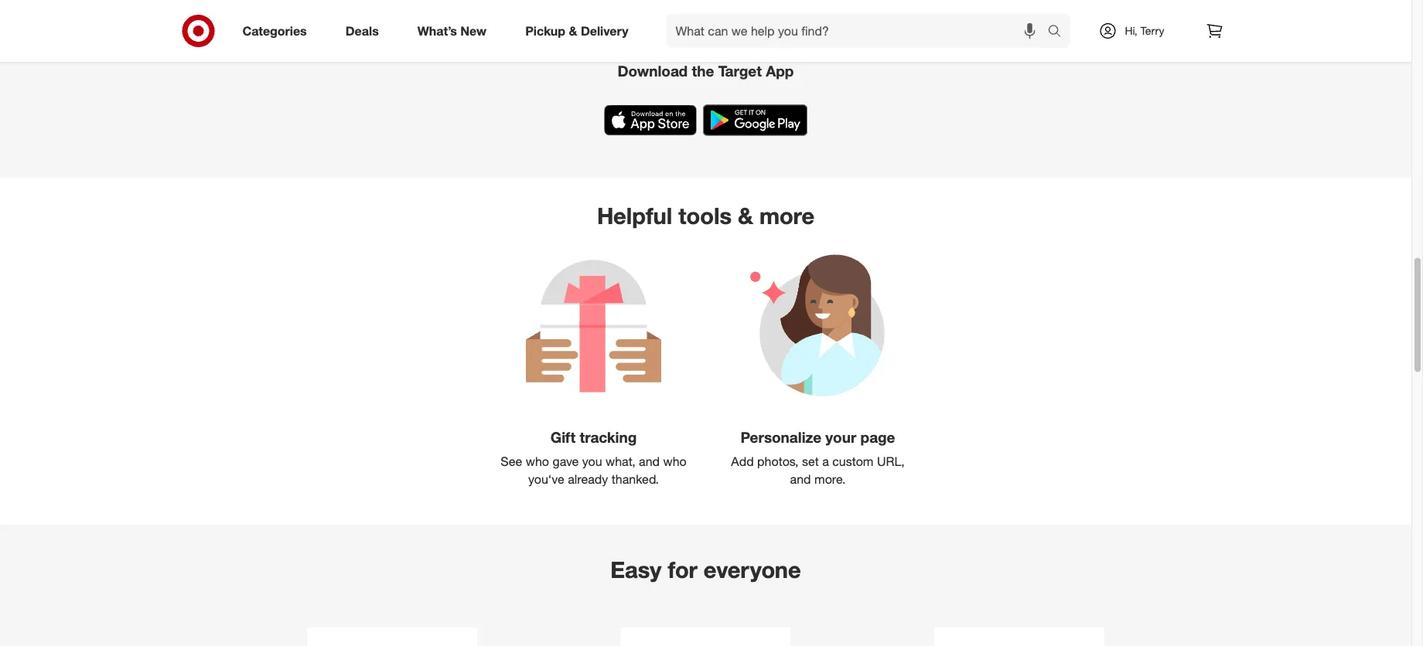 Task type: describe. For each thing, give the bounding box(es) containing it.
add photos, set a custom url, and more.
[[732, 455, 905, 487]]

the
[[692, 62, 715, 80]]

thanked.
[[612, 472, 659, 487]]

terry
[[1141, 24, 1165, 38]]

download
[[618, 62, 688, 80]]

custom
[[833, 455, 874, 470]]

a
[[823, 455, 829, 470]]

1 who from the left
[[526, 455, 549, 470]]

and inside add photos, set a custom url, and more.
[[791, 472, 811, 487]]

new
[[461, 23, 487, 38]]

easy
[[611, 557, 662, 584]]

search
[[1041, 25, 1078, 40]]

tracking
[[580, 429, 637, 447]]

what's
[[418, 23, 457, 38]]

deals link
[[333, 14, 398, 48]]

more.
[[815, 472, 846, 487]]

what's new
[[418, 23, 487, 38]]

personalize
[[741, 429, 822, 447]]

what,
[[606, 455, 636, 470]]

delivery
[[581, 23, 629, 38]]

add
[[732, 455, 754, 470]]

your
[[826, 429, 857, 447]]

pickup & delivery link
[[512, 14, 648, 48]]

gave
[[553, 455, 579, 470]]

1 vertical spatial &
[[738, 203, 754, 230]]

everyone
[[704, 557, 801, 584]]

what's new link
[[405, 14, 506, 48]]

categories link
[[229, 14, 326, 48]]

helpful tools & more
[[597, 203, 815, 230]]

more
[[760, 203, 815, 230]]

hi,
[[1125, 24, 1138, 38]]



Task type: vqa. For each thing, say whether or not it's contained in the screenshot.
Terry
yes



Task type: locate. For each thing, give the bounding box(es) containing it.
download on the app store image
[[604, 105, 697, 136]]

see
[[501, 455, 523, 470]]

2 who from the left
[[664, 455, 687, 470]]

& right tools
[[738, 203, 754, 230]]

target
[[719, 62, 762, 80]]

and down set at the bottom of page
[[791, 472, 811, 487]]

who right what,
[[664, 455, 687, 470]]

and up thanked.
[[639, 455, 660, 470]]

personalize your page
[[741, 429, 896, 447]]

0 vertical spatial &
[[569, 23, 578, 38]]

1 horizontal spatial &
[[738, 203, 754, 230]]

0 vertical spatial and
[[639, 455, 660, 470]]

gift tracking
[[551, 429, 637, 447]]

tools
[[679, 203, 732, 230]]

set
[[802, 455, 819, 470]]

and
[[639, 455, 660, 470], [791, 472, 811, 487]]

1 vertical spatial and
[[791, 472, 811, 487]]

and inside see who gave you what, and who you've already thanked.
[[639, 455, 660, 470]]

already
[[568, 472, 608, 487]]

pickup
[[526, 23, 566, 38]]

helpful
[[597, 203, 673, 230]]

0 horizontal spatial &
[[569, 23, 578, 38]]

who
[[526, 455, 549, 470], [664, 455, 687, 470]]

see who gave you what, and who you've already thanked.
[[501, 455, 687, 487]]

get it on google play image
[[703, 105, 808, 136]]

0 horizontal spatial and
[[639, 455, 660, 470]]

&
[[569, 23, 578, 38], [738, 203, 754, 230]]

easy for everyone
[[611, 557, 801, 584]]

you've
[[529, 472, 565, 487]]

who up you've at the bottom left of page
[[526, 455, 549, 470]]

deals
[[346, 23, 379, 38]]

& right the pickup
[[569, 23, 578, 38]]

hi, terry
[[1125, 24, 1165, 38]]

1 horizontal spatial who
[[664, 455, 687, 470]]

photos,
[[758, 455, 799, 470]]

pickup & delivery
[[526, 23, 629, 38]]

page
[[861, 429, 896, 447]]

url,
[[877, 455, 905, 470]]

you
[[583, 455, 602, 470]]

What can we help you find? suggestions appear below search field
[[667, 14, 1052, 48]]

for
[[668, 557, 698, 584]]

1 horizontal spatial and
[[791, 472, 811, 487]]

download the target app
[[618, 62, 794, 80]]

0 horizontal spatial who
[[526, 455, 549, 470]]

search button
[[1041, 14, 1078, 51]]

app
[[766, 62, 794, 80]]

gift
[[551, 429, 576, 447]]

categories
[[243, 23, 307, 38]]



